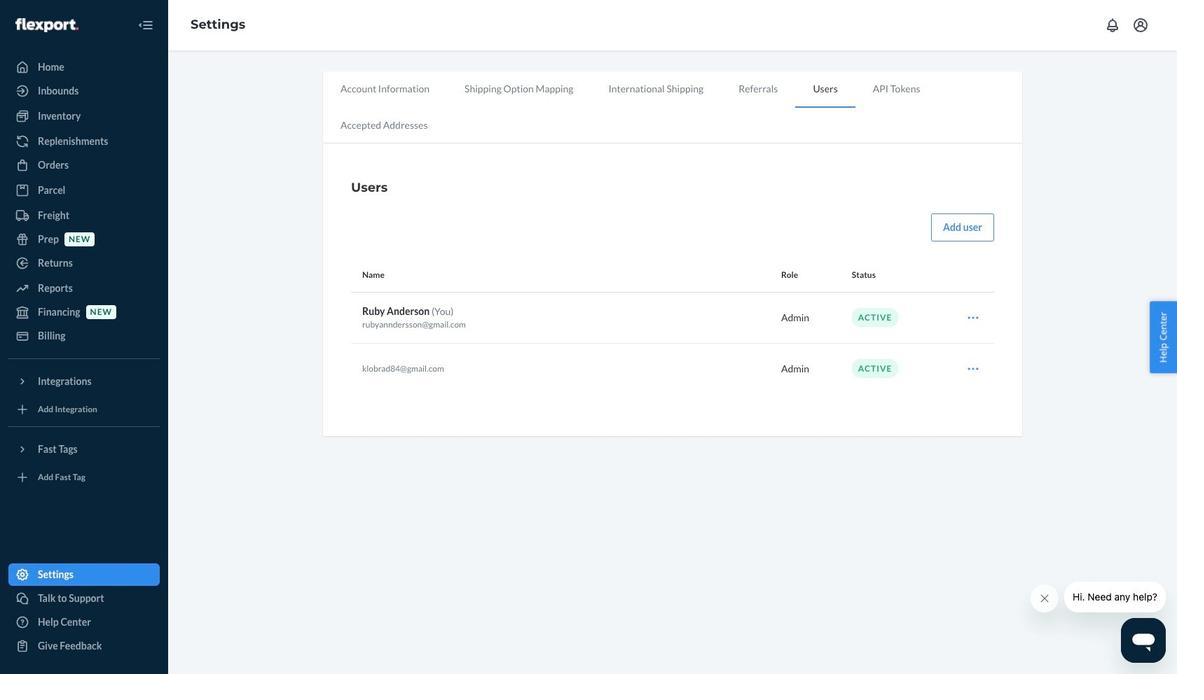 Task type: vqa. For each thing, say whether or not it's contained in the screenshot.
tab list
yes



Task type: describe. For each thing, give the bounding box(es) containing it.
flexport logo image
[[15, 18, 78, 32]]



Task type: locate. For each thing, give the bounding box(es) containing it.
tab
[[323, 71, 447, 107], [447, 71, 591, 107], [591, 71, 721, 107], [721, 71, 796, 107], [796, 71, 855, 108], [855, 71, 938, 107], [323, 108, 445, 143]]

tab list
[[323, 71, 1022, 144]]

open notifications image
[[1104, 17, 1121, 34]]

open account menu image
[[1132, 17, 1149, 34]]

close navigation image
[[137, 17, 154, 34]]



